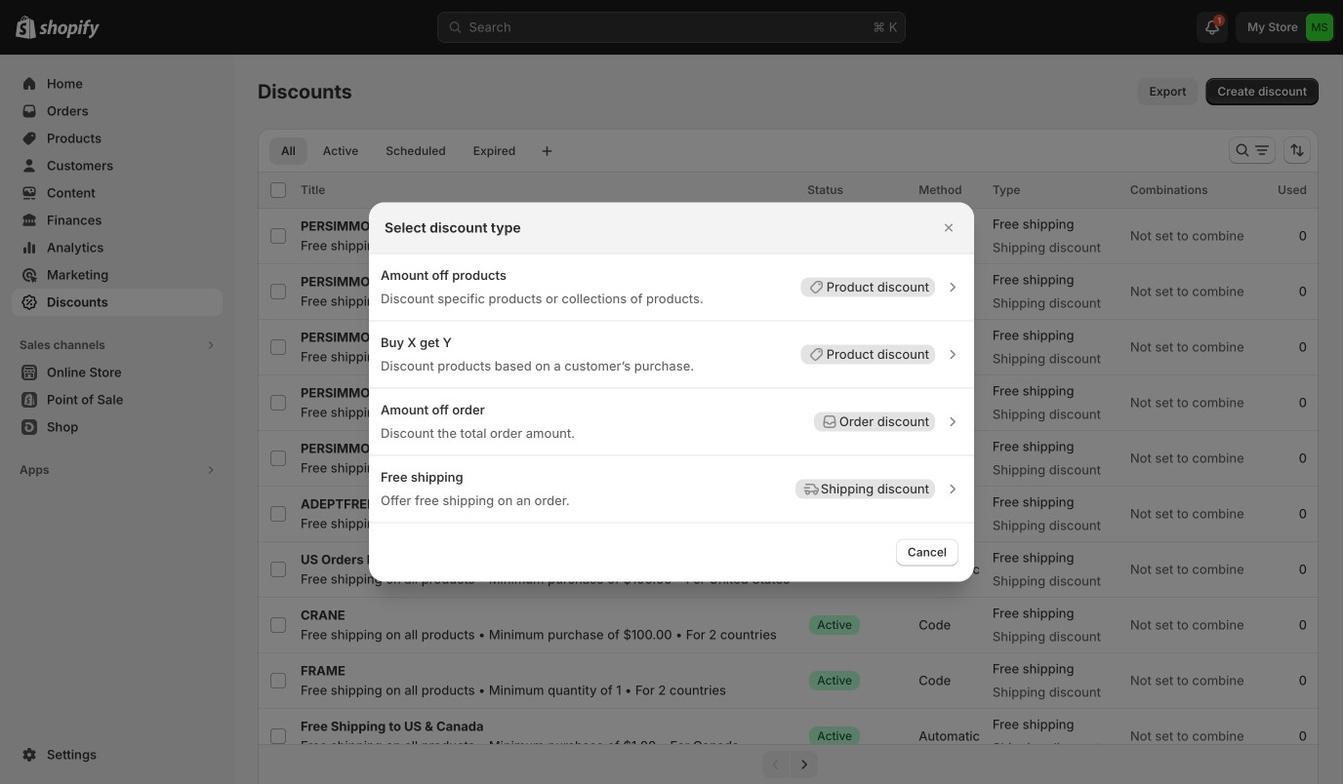 Task type: describe. For each thing, give the bounding box(es) containing it.
pagination element
[[258, 745, 1319, 785]]

shopify image
[[39, 19, 100, 39]]



Task type: vqa. For each thing, say whether or not it's contained in the screenshot.
text box
no



Task type: locate. For each thing, give the bounding box(es) containing it.
tab list
[[266, 137, 531, 165]]

dialog
[[0, 203, 1343, 582]]



